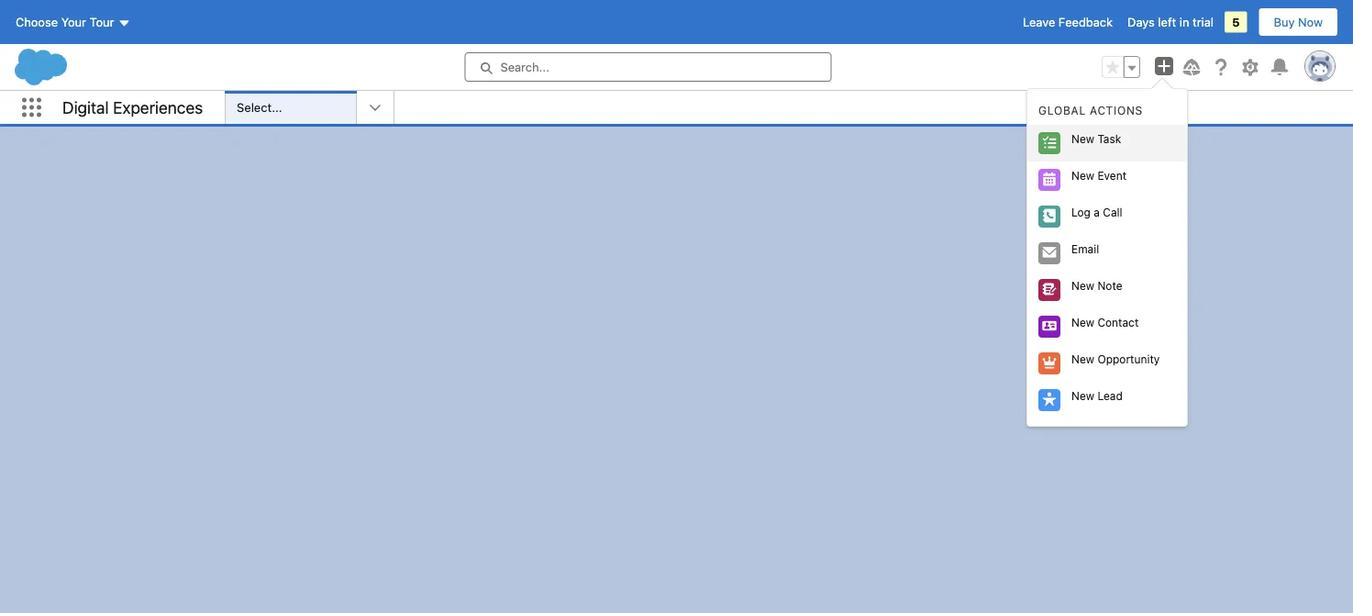 Task type: vqa. For each thing, say whether or not it's contained in the screenshot.
Contact
yes



Task type: locate. For each thing, give the bounding box(es) containing it.
new left "contact"
[[1072, 316, 1095, 328]]

in
[[1180, 15, 1190, 29]]

now
[[1299, 15, 1323, 29]]

new up new lead
[[1072, 352, 1095, 365]]

leave feedback link
[[1023, 15, 1113, 29]]

3 new from the top
[[1072, 279, 1095, 292]]

new inside "link"
[[1072, 169, 1095, 182]]

new
[[1072, 132, 1095, 145], [1072, 169, 1095, 182], [1072, 279, 1095, 292], [1072, 316, 1095, 328], [1072, 352, 1095, 365], [1072, 389, 1095, 402]]

new left note
[[1072, 279, 1095, 292]]

choose
[[16, 15, 58, 29]]

4 new from the top
[[1072, 316, 1095, 328]]

digital
[[62, 98, 109, 117]]

new for new lead
[[1072, 389, 1095, 402]]

opportunity
[[1098, 352, 1160, 365]]

new opportunity
[[1072, 352, 1160, 365]]

search...
[[501, 60, 550, 74]]

6 new from the top
[[1072, 389, 1095, 402]]

left
[[1159, 15, 1177, 29]]

new for new contact
[[1072, 316, 1095, 328]]

log a call
[[1072, 205, 1123, 218]]

menu containing global actions
[[1028, 96, 1188, 418]]

call
[[1103, 205, 1123, 218]]

5 new from the top
[[1072, 352, 1095, 365]]

contact
[[1098, 316, 1139, 328]]

new opportunity link
[[1028, 345, 1188, 382]]

menu
[[1028, 96, 1188, 418]]

new event
[[1072, 169, 1127, 182]]

search... button
[[465, 52, 832, 82]]

lead
[[1098, 389, 1123, 402]]

new for new opportunity
[[1072, 352, 1095, 365]]

2 new from the top
[[1072, 169, 1095, 182]]

digital experiences
[[62, 98, 203, 117]]

global
[[1039, 104, 1087, 117]]

new for new task
[[1072, 132, 1095, 145]]

email
[[1072, 242, 1100, 255]]

1 new from the top
[[1072, 132, 1095, 145]]

new lead
[[1072, 389, 1123, 402]]

new left task
[[1072, 132, 1095, 145]]

note
[[1098, 279, 1123, 292]]

new contact link
[[1028, 308, 1188, 345]]

buy now button
[[1259, 7, 1339, 37]]

new left lead
[[1072, 389, 1095, 402]]

new left event
[[1072, 169, 1095, 182]]

workspace tabs for digital experiences tab list
[[395, 91, 1354, 124]]

new lead link
[[1028, 382, 1188, 418]]

group
[[1102, 56, 1141, 78]]

a
[[1094, 205, 1100, 218]]

event
[[1098, 169, 1127, 182]]



Task type: describe. For each thing, give the bounding box(es) containing it.
new task
[[1072, 132, 1122, 145]]

your
[[61, 15, 86, 29]]

new for new note
[[1072, 279, 1095, 292]]

log a call link
[[1028, 198, 1188, 235]]

new note
[[1072, 279, 1123, 292]]

5
[[1233, 15, 1240, 29]]

buy now
[[1274, 15, 1323, 29]]

log
[[1072, 205, 1091, 218]]

task
[[1098, 132, 1122, 145]]

email link
[[1028, 235, 1188, 271]]

new task link
[[1028, 125, 1188, 161]]

select... link
[[233, 91, 356, 124]]

actions
[[1090, 104, 1144, 117]]

global actions
[[1039, 104, 1144, 117]]

experiences
[[113, 98, 203, 117]]

new event link
[[1028, 161, 1188, 198]]

leave
[[1023, 15, 1056, 29]]

trial
[[1193, 15, 1214, 29]]

new contact
[[1072, 316, 1139, 328]]

choose your tour button
[[15, 7, 132, 37]]

days left in trial
[[1128, 15, 1214, 29]]

days
[[1128, 15, 1155, 29]]

buy
[[1274, 15, 1295, 29]]

new for new event
[[1072, 169, 1095, 182]]

new note link
[[1028, 271, 1188, 308]]

choose your tour
[[16, 15, 114, 29]]

tour
[[90, 15, 114, 29]]

select...
[[237, 101, 282, 114]]

leave feedback
[[1023, 15, 1113, 29]]

feedback
[[1059, 15, 1113, 29]]



